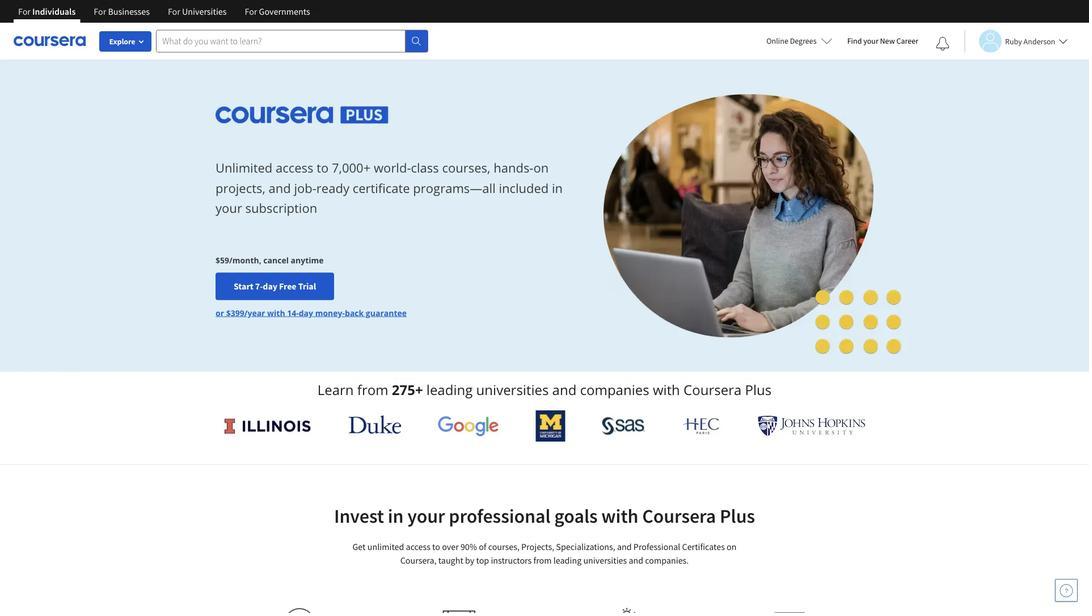 Task type: describe. For each thing, give the bounding box(es) containing it.
invest in your professional goals with coursera plus
[[334, 504, 756, 528]]

goals
[[555, 504, 598, 528]]

1 horizontal spatial your
[[408, 504, 445, 528]]

duke university image
[[349, 415, 401, 434]]

or
[[216, 307, 224, 318]]

ruby
[[1006, 36, 1023, 46]]

coursera plus image
[[216, 107, 388, 124]]

or $399 /year with 14-day money-back guarantee
[[216, 307, 407, 318]]

7-
[[255, 281, 263, 292]]

on inside get unlimited access to over 90% of courses, projects, specializations, and professional certificates on coursera, taught by top instructors from leading universities and companies.
[[727, 541, 737, 552]]

show notifications image
[[937, 37, 950, 51]]

money-
[[315, 307, 345, 318]]

find your new career link
[[842, 34, 925, 48]]

coursera,
[[401, 555, 437, 566]]

online
[[767, 36, 789, 46]]

2 vertical spatial with
[[602, 504, 639, 528]]

day inside button
[[263, 281, 278, 292]]

access inside get unlimited access to over 90% of courses, projects, specializations, and professional certificates on coursera, taught by top instructors from leading universities and companies.
[[406, 541, 431, 552]]

degrees
[[790, 36, 817, 46]]

subscription
[[246, 199, 317, 216]]

help center image
[[1060, 583, 1074, 597]]

hands-
[[494, 159, 534, 176]]

0 vertical spatial coursera
[[684, 381, 742, 399]]

trial
[[298, 281, 316, 292]]

taught
[[439, 555, 464, 566]]

learn anything image
[[284, 608, 315, 613]]

find
[[848, 36, 862, 46]]

specializations,
[[556, 541, 616, 552]]

professional
[[449, 504, 551, 528]]

from inside get unlimited access to over 90% of courses, projects, specializations, and professional certificates on coursera, taught by top instructors from leading universities and companies.
[[534, 555, 552, 566]]

over
[[442, 541, 459, 552]]

by
[[465, 555, 475, 566]]

save money image
[[443, 610, 484, 613]]

to inside get unlimited access to over 90% of courses, projects, specializations, and professional certificates on coursera, taught by top instructors from leading universities and companies.
[[433, 541, 440, 552]]

leading inside get unlimited access to over 90% of courses, projects, specializations, and professional certificates on coursera, taught by top instructors from leading universities and companies.
[[554, 555, 582, 566]]

individuals
[[32, 6, 76, 17]]

online degrees button
[[758, 28, 842, 53]]

your inside unlimited access to 7,000+ world-class courses, hands-on projects, and job-ready certificate programs—all included in your subscription
[[216, 199, 242, 216]]

0 vertical spatial plus
[[746, 381, 772, 399]]

governments
[[259, 6, 310, 17]]

explore
[[109, 36, 135, 47]]

get
[[353, 541, 366, 552]]

14-
[[287, 307, 299, 318]]

and inside unlimited access to 7,000+ world-class courses, hands-on projects, and job-ready certificate programs—all included in your subscription
[[269, 179, 291, 196]]

get unlimited access to over 90% of courses, projects, specializations, and professional certificates on coursera, taught by top instructors from leading universities and companies.
[[353, 541, 737, 566]]

coursera image
[[14, 32, 86, 50]]

and up 'university of michigan' image
[[553, 381, 577, 399]]

ready
[[317, 179, 350, 196]]

new
[[881, 36, 895, 46]]

google image
[[438, 415, 499, 436]]

90%
[[461, 541, 477, 552]]

banner navigation
[[9, 0, 319, 23]]

courses, inside unlimited access to 7,000+ world-class courses, hands-on projects, and job-ready certificate programs—all included in your subscription
[[442, 159, 491, 176]]

0 vertical spatial from
[[357, 381, 389, 399]]

0 horizontal spatial with
[[267, 307, 285, 318]]

career
[[897, 36, 919, 46]]

businesses
[[108, 6, 150, 17]]

and down professional
[[629, 555, 644, 566]]



Task type: locate. For each thing, give the bounding box(es) containing it.
1 horizontal spatial access
[[406, 541, 431, 552]]

coursera
[[684, 381, 742, 399], [643, 504, 716, 528]]

$59 /month, cancel anytime
[[216, 254, 324, 265]]

to up ready
[[317, 159, 329, 176]]

0 horizontal spatial to
[[317, 159, 329, 176]]

for left the "governments"
[[245, 6, 257, 17]]

professional
[[634, 541, 681, 552]]

1 horizontal spatial day
[[299, 307, 313, 318]]

1 vertical spatial from
[[534, 555, 552, 566]]

with right the companies
[[653, 381, 680, 399]]

in up unlimited
[[388, 504, 404, 528]]

access inside unlimited access to 7,000+ world-class courses, hands-on projects, and job-ready certificate programs—all included in your subscription
[[276, 159, 314, 176]]

0 horizontal spatial from
[[357, 381, 389, 399]]

companies.
[[646, 555, 689, 566]]

to
[[317, 159, 329, 176], [433, 541, 440, 552]]

on
[[534, 159, 549, 176], [727, 541, 737, 552]]

learn
[[318, 381, 354, 399]]

1 vertical spatial access
[[406, 541, 431, 552]]

companies
[[580, 381, 650, 399]]

275+
[[392, 381, 423, 399]]

0 vertical spatial to
[[317, 159, 329, 176]]

access up coursera,
[[406, 541, 431, 552]]

flexible learning image
[[607, 608, 646, 613]]

2 horizontal spatial with
[[653, 381, 680, 399]]

included
[[499, 179, 549, 196]]

3 for from the left
[[168, 6, 180, 17]]

ruby anderson button
[[965, 30, 1069, 53]]

universities down specializations,
[[584, 555, 627, 566]]

in
[[552, 179, 563, 196], [388, 504, 404, 528]]

on inside unlimited access to 7,000+ world-class courses, hands-on projects, and job-ready certificate programs—all included in your subscription
[[534, 159, 549, 176]]

0 vertical spatial in
[[552, 179, 563, 196]]

johns hopkins university image
[[758, 415, 866, 436]]

day left "money-" on the left bottom
[[299, 307, 313, 318]]

1 vertical spatial courses,
[[489, 541, 520, 552]]

1 horizontal spatial leading
[[554, 555, 582, 566]]

1 horizontal spatial universities
[[584, 555, 627, 566]]

$59
[[216, 254, 229, 265]]

for individuals
[[18, 6, 76, 17]]

of
[[479, 541, 487, 552]]

1 vertical spatial your
[[216, 199, 242, 216]]

plus
[[746, 381, 772, 399], [720, 504, 756, 528]]

1 vertical spatial to
[[433, 541, 440, 552]]

cancel
[[264, 254, 289, 265]]

unlimited
[[216, 159, 273, 176]]

leading down specializations,
[[554, 555, 582, 566]]

None search field
[[156, 30, 429, 53]]

your down projects,
[[216, 199, 242, 216]]

for left businesses on the top
[[94, 6, 106, 17]]

projects,
[[522, 541, 555, 552]]

0 horizontal spatial day
[[263, 281, 278, 292]]

access up job-
[[276, 159, 314, 176]]

certificate
[[353, 179, 410, 196]]

for
[[18, 6, 31, 17], [94, 6, 106, 17], [168, 6, 180, 17], [245, 6, 257, 17]]

on right certificates
[[727, 541, 737, 552]]

hec paris image
[[682, 414, 722, 438]]

learn from 275+ leading universities and companies with coursera plus
[[318, 381, 772, 399]]

0 horizontal spatial universities
[[477, 381, 549, 399]]

your up over
[[408, 504, 445, 528]]

with
[[267, 307, 285, 318], [653, 381, 680, 399], [602, 504, 639, 528]]

and left professional
[[618, 541, 632, 552]]

1 for from the left
[[18, 6, 31, 17]]

invest
[[334, 504, 384, 528]]

access
[[276, 159, 314, 176], [406, 541, 431, 552]]

0 horizontal spatial access
[[276, 159, 314, 176]]

from left the 275+ on the left bottom
[[357, 381, 389, 399]]

day
[[263, 281, 278, 292], [299, 307, 313, 318]]

2 horizontal spatial your
[[864, 36, 879, 46]]

in right included
[[552, 179, 563, 196]]

and
[[269, 179, 291, 196], [553, 381, 577, 399], [618, 541, 632, 552], [629, 555, 644, 566]]

7,000+
[[332, 159, 371, 176]]

day left free
[[263, 281, 278, 292]]

world-
[[374, 159, 411, 176]]

1 horizontal spatial from
[[534, 555, 552, 566]]

courses, up programs—all
[[442, 159, 491, 176]]

free
[[279, 281, 297, 292]]

1 horizontal spatial to
[[433, 541, 440, 552]]

1 vertical spatial on
[[727, 541, 737, 552]]

leading
[[427, 381, 473, 399], [554, 555, 582, 566]]

to left over
[[433, 541, 440, 552]]

universities
[[477, 381, 549, 399], [584, 555, 627, 566]]

university of illinois at urbana-champaign image
[[224, 417, 312, 435]]

0 vertical spatial access
[[276, 159, 314, 176]]

back
[[345, 307, 364, 318]]

class
[[411, 159, 439, 176]]

leading up 'google' image at the bottom left of the page
[[427, 381, 473, 399]]

What do you want to learn? text field
[[156, 30, 406, 53]]

1 vertical spatial with
[[653, 381, 680, 399]]

1 vertical spatial day
[[299, 307, 313, 318]]

0 horizontal spatial your
[[216, 199, 242, 216]]

0 horizontal spatial leading
[[427, 381, 473, 399]]

start 7-day free trial button
[[216, 273, 334, 300]]

0 horizontal spatial in
[[388, 504, 404, 528]]

job-
[[294, 179, 317, 196]]

certificates
[[683, 541, 725, 552]]

universities
[[182, 6, 227, 17]]

1 vertical spatial in
[[388, 504, 404, 528]]

and up subscription on the left of page
[[269, 179, 291, 196]]

from down projects,
[[534, 555, 552, 566]]

explore button
[[99, 31, 152, 52]]

with left 14-
[[267, 307, 285, 318]]

programs—all
[[413, 179, 496, 196]]

1 vertical spatial universities
[[584, 555, 627, 566]]

0 vertical spatial your
[[864, 36, 879, 46]]

courses,
[[442, 159, 491, 176], [489, 541, 520, 552]]

for left individuals
[[18, 6, 31, 17]]

universities inside get unlimited access to over 90% of courses, projects, specializations, and professional certificates on coursera, taught by top instructors from leading universities and companies.
[[584, 555, 627, 566]]

0 vertical spatial on
[[534, 159, 549, 176]]

coursera up professional
[[643, 504, 716, 528]]

for left universities
[[168, 6, 180, 17]]

sas image
[[602, 417, 645, 435]]

2 vertical spatial your
[[408, 504, 445, 528]]

your right find
[[864, 36, 879, 46]]

1 horizontal spatial with
[[602, 504, 639, 528]]

start
[[234, 281, 254, 292]]

for for universities
[[168, 6, 180, 17]]

anderson
[[1024, 36, 1056, 46]]

1 vertical spatial leading
[[554, 555, 582, 566]]

unlimited access to 7,000+ world-class courses, hands-on projects, and job-ready certificate programs—all included in your subscription
[[216, 159, 563, 216]]

0 vertical spatial day
[[263, 281, 278, 292]]

0 vertical spatial leading
[[427, 381, 473, 399]]

on up included
[[534, 159, 549, 176]]

find your new career
[[848, 36, 919, 46]]

courses, up the instructors at bottom
[[489, 541, 520, 552]]

/year
[[244, 307, 265, 318]]

guarantee
[[366, 307, 407, 318]]

top
[[476, 555, 489, 566]]

for for businesses
[[94, 6, 106, 17]]

1 horizontal spatial on
[[727, 541, 737, 552]]

1 vertical spatial plus
[[720, 504, 756, 528]]

4 for from the left
[[245, 6, 257, 17]]

0 horizontal spatial on
[[534, 159, 549, 176]]

start 7-day free trial
[[234, 281, 316, 292]]

1 horizontal spatial in
[[552, 179, 563, 196]]

from
[[357, 381, 389, 399], [534, 555, 552, 566]]

2 for from the left
[[94, 6, 106, 17]]

projects,
[[216, 179, 266, 196]]

0 vertical spatial with
[[267, 307, 285, 318]]

courses, inside get unlimited access to over 90% of courses, projects, specializations, and professional certificates on coursera, taught by top instructors from leading universities and companies.
[[489, 541, 520, 552]]

$399
[[226, 307, 244, 318]]

/month,
[[229, 254, 262, 265]]

online degrees
[[767, 36, 817, 46]]

for universities
[[168, 6, 227, 17]]

1 vertical spatial coursera
[[643, 504, 716, 528]]

your
[[864, 36, 879, 46], [216, 199, 242, 216], [408, 504, 445, 528]]

for governments
[[245, 6, 310, 17]]

instructors
[[491, 555, 532, 566]]

0 vertical spatial universities
[[477, 381, 549, 399]]

anytime
[[291, 254, 324, 265]]

in inside unlimited access to 7,000+ world-class courses, hands-on projects, and job-ready certificate programs—all included in your subscription
[[552, 179, 563, 196]]

for businesses
[[94, 6, 150, 17]]

0 vertical spatial courses,
[[442, 159, 491, 176]]

coursera up hec paris image
[[684, 381, 742, 399]]

universities up 'university of michigan' image
[[477, 381, 549, 399]]

unlimited
[[368, 541, 404, 552]]

for for individuals
[[18, 6, 31, 17]]

for for governments
[[245, 6, 257, 17]]

with right goals
[[602, 504, 639, 528]]

ruby anderson
[[1006, 36, 1056, 46]]

to inside unlimited access to 7,000+ world-class courses, hands-on projects, and job-ready certificate programs—all included in your subscription
[[317, 159, 329, 176]]

university of michigan image
[[536, 410, 565, 442]]



Task type: vqa. For each thing, say whether or not it's contained in the screenshot.
$59
yes



